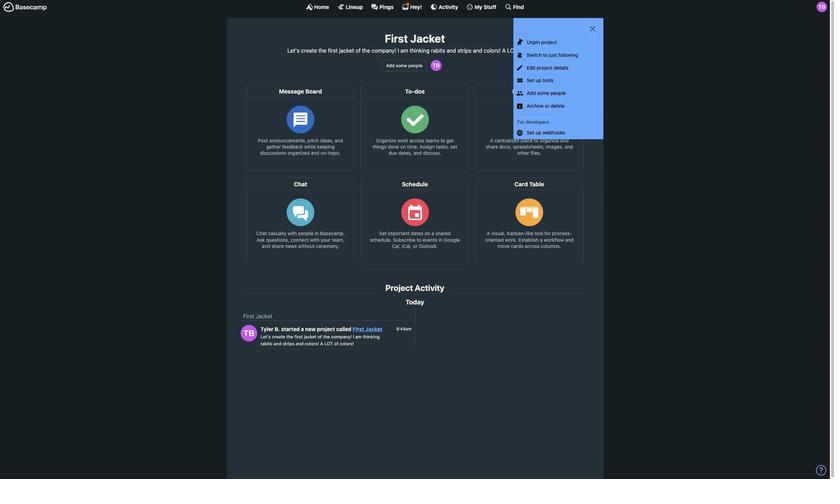 Task type: describe. For each thing, give the bounding box(es) containing it.
lot inside the first jacket let's create the first jacket of the company! i am thinking rabits and strips and colors! a lot of colors!
[[508, 48, 518, 54]]

1 horizontal spatial add some people
[[527, 90, 566, 96]]

set up webhooks link
[[514, 127, 604, 139]]

let's create the first jacket of the company! i am thinking rabits and strips and colors! a lot of colors!
[[261, 334, 380, 346]]

a
[[301, 326, 304, 332]]

rabits inside let's create the first jacket of the company! i am thinking rabits and strips and colors! a lot of colors!
[[261, 341, 273, 346]]

jacket inside the first jacket let's create the first jacket of the company! i am thinking rabits and strips and colors! a lot of colors!
[[339, 48, 354, 54]]

switch accounts image
[[3, 2, 47, 12]]

a inside the first jacket let's create the first jacket of the company! i am thinking rabits and strips and colors! a lot of colors!
[[503, 48, 506, 54]]

following
[[559, 52, 579, 58]]

0 vertical spatial add some people
[[386, 63, 423, 68]]

set for set up webhooks
[[527, 130, 535, 136]]

thinking inside the first jacket let's create the first jacket of the company! i am thinking rabits and strips and colors! a lot of colors!
[[410, 48, 430, 54]]

2 vertical spatial project
[[317, 326, 335, 332]]

hey!
[[411, 4, 422, 10]]

tools
[[543, 77, 554, 83]]

unpin project link
[[514, 36, 604, 49]]

webhooks
[[543, 130, 566, 136]]

1 horizontal spatial first jacket link
[[353, 326, 383, 332]]

home link
[[306, 3, 329, 10]]

lineup
[[346, 4, 363, 10]]

up for webhooks
[[536, 130, 542, 136]]

my stuff button
[[467, 3, 497, 10]]

0 horizontal spatial some
[[396, 63, 407, 68]]

tyler b. started a new project called first jacket
[[261, 326, 383, 332]]

0 vertical spatial add some people link
[[382, 60, 428, 71]]

archive
[[527, 103, 544, 109]]

just
[[549, 52, 557, 58]]

1 vertical spatial some
[[537, 90, 550, 96]]

jacket for first jacket let's create the first jacket of the company! i am thinking rabits and strips and colors! a lot of colors!
[[411, 32, 445, 45]]

switch to just following
[[527, 52, 579, 58]]

company! inside the first jacket let's create the first jacket of the company! i am thinking rabits and strips and colors! a lot of colors!
[[372, 48, 397, 54]]

edit project details
[[527, 65, 569, 71]]

am inside the first jacket let's create the first jacket of the company! i am thinking rabits and strips and colors! a lot of colors!
[[401, 48, 408, 54]]

or
[[545, 103, 550, 109]]

details
[[554, 65, 569, 71]]

0 vertical spatial tyler black image
[[431, 60, 442, 71]]

let's inside let's create the first jacket of the company! i am thinking rabits and strips and colors! a lot of colors!
[[261, 334, 271, 340]]

lineup link
[[338, 3, 363, 10]]

am inside let's create the first jacket of the company! i am thinking rabits and strips and colors! a lot of colors!
[[356, 334, 362, 340]]

edit project details link
[[514, 62, 604, 74]]

project activity
[[386, 283, 445, 293]]

home
[[314, 4, 329, 10]]

9:44am element
[[397, 326, 412, 332]]

b.
[[275, 326, 280, 332]]

i inside let's create the first jacket of the company! i am thinking rabits and strips and colors! a lot of colors!
[[353, 334, 354, 340]]

1 horizontal spatial first
[[353, 326, 364, 332]]

set up webhooks
[[527, 130, 566, 136]]

first jacket let's create the first jacket of the company! i am thinking rabits and strips and colors! a lot of colors!
[[288, 32, 543, 54]]

9:44am
[[397, 326, 412, 332]]

project for edit
[[537, 65, 553, 71]]

company! inside let's create the first jacket of the company! i am thinking rabits and strips and colors! a lot of colors!
[[331, 334, 352, 340]]

to
[[544, 52, 548, 58]]

0 vertical spatial add
[[386, 63, 395, 68]]

unpin project
[[527, 39, 557, 45]]

find button
[[505, 3, 524, 10]]

developers
[[526, 119, 550, 125]]

1 horizontal spatial add
[[527, 90, 536, 96]]

hey! button
[[402, 2, 422, 10]]

unpin
[[527, 39, 540, 45]]

strips inside let's create the first jacket of the company! i am thinking rabits and strips and colors! a lot of colors!
[[283, 341, 295, 346]]



Task type: vqa. For each thing, say whether or not it's contained in the screenshot.
of
yes



Task type: locate. For each thing, give the bounding box(es) containing it.
jacket down hey!
[[411, 32, 445, 45]]

people
[[409, 63, 423, 68], [551, 90, 566, 96]]

today
[[406, 298, 425, 306]]

up
[[536, 77, 542, 83], [536, 130, 542, 136]]

first inside let's create the first jacket of the company! i am thinking rabits and strips and colors! a lot of colors!
[[295, 334, 303, 340]]

activity
[[439, 4, 458, 10], [415, 283, 445, 293]]

people down the first jacket let's create the first jacket of the company! i am thinking rabits and strips and colors! a lot of colors!
[[409, 63, 423, 68]]

some
[[396, 63, 407, 68], [537, 90, 550, 96]]

0 vertical spatial some
[[396, 63, 407, 68]]

2 horizontal spatial first
[[385, 32, 408, 45]]

0 horizontal spatial jacket
[[256, 313, 272, 320]]

0 horizontal spatial first
[[243, 313, 254, 320]]

tyler black image
[[431, 60, 442, 71], [241, 325, 257, 342]]

set for set up tools
[[527, 77, 535, 83]]

strips
[[458, 48, 472, 54], [283, 341, 295, 346]]

pings button
[[371, 3, 394, 10]]

first jacket link
[[243, 313, 272, 320], [353, 326, 383, 332]]

lot
[[508, 48, 518, 54], [325, 341, 333, 346]]

0 horizontal spatial people
[[409, 63, 423, 68]]

first
[[385, 32, 408, 45], [243, 313, 254, 320], [353, 326, 364, 332]]

0 horizontal spatial tyler black image
[[241, 325, 257, 342]]

first
[[328, 48, 338, 54], [295, 334, 303, 340]]

2 horizontal spatial jacket
[[411, 32, 445, 45]]

let's
[[288, 48, 300, 54], [261, 334, 271, 340]]

1 vertical spatial jacket
[[256, 313, 272, 320]]

lot left switch
[[508, 48, 518, 54]]

first inside the first jacket let's create the first jacket of the company! i am thinking rabits and strips and colors! a lot of colors!
[[385, 32, 408, 45]]

some up archive or delete
[[537, 90, 550, 96]]

0 horizontal spatial rabits
[[261, 341, 273, 346]]

0 vertical spatial thinking
[[410, 48, 430, 54]]

0 horizontal spatial am
[[356, 334, 362, 340]]

a down tyler b. started a new project called first jacket
[[320, 341, 323, 346]]

set inside "link"
[[527, 130, 535, 136]]

0 vertical spatial am
[[401, 48, 408, 54]]

am
[[401, 48, 408, 54], [356, 334, 362, 340]]

some down the first jacket let's create the first jacket of the company! i am thinking rabits and strips and colors! a lot of colors!
[[396, 63, 407, 68]]

2 vertical spatial first
[[353, 326, 364, 332]]

up for tools
[[536, 77, 542, 83]]

0 vertical spatial first
[[328, 48, 338, 54]]

activity inside "link"
[[439, 4, 458, 10]]

find
[[513, 4, 524, 10]]

1 vertical spatial set
[[527, 130, 535, 136]]

0 horizontal spatial strips
[[283, 341, 295, 346]]

1 horizontal spatial first
[[328, 48, 338, 54]]

first jacket link up "tyler" on the left bottom of page
[[243, 313, 272, 320]]

lot inside let's create the first jacket of the company! i am thinking rabits and strips and colors! a lot of colors!
[[325, 341, 333, 346]]

of
[[356, 48, 361, 54], [519, 48, 524, 54], [318, 334, 322, 340], [334, 341, 339, 346]]

people down set up tools link
[[551, 90, 566, 96]]

0 vertical spatial activity
[[439, 4, 458, 10]]

1 horizontal spatial a
[[503, 48, 506, 54]]

0 horizontal spatial first jacket link
[[243, 313, 272, 320]]

for
[[518, 119, 525, 125]]

1 horizontal spatial people
[[551, 90, 566, 96]]

company!
[[372, 48, 397, 54], [331, 334, 352, 340]]

1 horizontal spatial jacket
[[339, 48, 354, 54]]

pings
[[380, 4, 394, 10]]

jacket
[[411, 32, 445, 45], [256, 313, 272, 320], [366, 326, 383, 332]]

1 vertical spatial first
[[295, 334, 303, 340]]

0 horizontal spatial jacket
[[304, 334, 317, 340]]

2 up from the top
[[536, 130, 542, 136]]

1 up from the top
[[536, 77, 542, 83]]

1 vertical spatial add some people
[[527, 90, 566, 96]]

let's inside the first jacket let's create the first jacket of the company! i am thinking rabits and strips and colors! a lot of colors!
[[288, 48, 300, 54]]

1 vertical spatial project
[[537, 65, 553, 71]]

2 set from the top
[[527, 130, 535, 136]]

add
[[386, 63, 395, 68], [527, 90, 536, 96]]

0 vertical spatial a
[[503, 48, 506, 54]]

0 horizontal spatial add
[[386, 63, 395, 68]]

2 vertical spatial jacket
[[366, 326, 383, 332]]

1 horizontal spatial add some people link
[[514, 87, 604, 100]]

stuff
[[484, 4, 497, 10]]

1 set from the top
[[527, 77, 535, 83]]

1 vertical spatial strips
[[283, 341, 295, 346]]

1 horizontal spatial tyler black image
[[431, 60, 442, 71]]

first for first jacket
[[243, 313, 254, 320]]

set up tools
[[527, 77, 554, 83]]

1 vertical spatial let's
[[261, 334, 271, 340]]

1 vertical spatial thinking
[[363, 334, 380, 340]]

1 vertical spatial add some people link
[[514, 87, 604, 100]]

1 horizontal spatial i
[[398, 48, 399, 54]]

for developers
[[518, 119, 550, 125]]

rabits inside the first jacket let's create the first jacket of the company! i am thinking rabits and strips and colors! a lot of colors!
[[431, 48, 446, 54]]

add some people down the first jacket let's create the first jacket of the company! i am thinking rabits and strips and colors! a lot of colors!
[[386, 63, 423, 68]]

colors!
[[484, 48, 501, 54], [526, 48, 543, 54], [305, 341, 319, 346], [340, 341, 354, 346]]

first for first jacket let's create the first jacket of the company! i am thinking rabits and strips and colors! a lot of colors!
[[385, 32, 408, 45]]

first inside the first jacket let's create the first jacket of the company! i am thinking rabits and strips and colors! a lot of colors!
[[328, 48, 338, 54]]

add some people link
[[382, 60, 428, 71], [514, 87, 604, 100]]

set
[[527, 77, 535, 83], [527, 130, 535, 136]]

tyler black image down the first jacket let's create the first jacket of the company! i am thinking rabits and strips and colors! a lot of colors!
[[431, 60, 442, 71]]

new
[[305, 326, 316, 332]]

1 horizontal spatial am
[[401, 48, 408, 54]]

0 vertical spatial lot
[[508, 48, 518, 54]]

jacket inside the first jacket let's create the first jacket of the company! i am thinking rabits and strips and colors! a lot of colors!
[[411, 32, 445, 45]]

project
[[386, 283, 413, 293]]

1 horizontal spatial lot
[[508, 48, 518, 54]]

1 horizontal spatial jacket
[[366, 326, 383, 332]]

1 horizontal spatial rabits
[[431, 48, 446, 54]]

and
[[447, 48, 456, 54], [473, 48, 483, 54], [274, 341, 282, 346], [296, 341, 304, 346]]

0 vertical spatial up
[[536, 77, 542, 83]]

0 vertical spatial jacket
[[339, 48, 354, 54]]

add some people up archive or delete
[[527, 90, 566, 96]]

0 horizontal spatial a
[[320, 341, 323, 346]]

project for unpin
[[542, 39, 557, 45]]

0 horizontal spatial thinking
[[363, 334, 380, 340]]

i
[[398, 48, 399, 54], [353, 334, 354, 340]]

called
[[336, 326, 352, 332]]

add up the archive
[[527, 90, 536, 96]]

delete
[[551, 103, 565, 109]]

jacket right called
[[366, 326, 383, 332]]

1 vertical spatial activity
[[415, 283, 445, 293]]

a inside let's create the first jacket of the company! i am thinking rabits and strips and colors! a lot of colors!
[[320, 341, 323, 346]]

first jacket link right called
[[353, 326, 383, 332]]

up left tools
[[536, 77, 542, 83]]

activity left my
[[439, 4, 458, 10]]

1 horizontal spatial strips
[[458, 48, 472, 54]]

up inside "link"
[[536, 130, 542, 136]]

1 vertical spatial up
[[536, 130, 542, 136]]

set up tools link
[[514, 74, 604, 87]]

thinking inside let's create the first jacket of the company! i am thinking rabits and strips and colors! a lot of colors!
[[363, 334, 380, 340]]

the
[[319, 48, 327, 54], [362, 48, 370, 54], [287, 334, 293, 340], [323, 334, 330, 340]]

1 horizontal spatial let's
[[288, 48, 300, 54]]

my stuff
[[475, 4, 497, 10]]

1 horizontal spatial company!
[[372, 48, 397, 54]]

1 vertical spatial rabits
[[261, 341, 273, 346]]

thinking
[[410, 48, 430, 54], [363, 334, 380, 340]]

1 vertical spatial jacket
[[304, 334, 317, 340]]

activity link
[[431, 3, 458, 10]]

0 horizontal spatial let's
[[261, 334, 271, 340]]

my
[[475, 4, 483, 10]]

0 vertical spatial project
[[542, 39, 557, 45]]

main element
[[0, 0, 831, 14]]

jacket for first jacket
[[256, 313, 272, 320]]

a
[[503, 48, 506, 54], [320, 341, 323, 346]]

started
[[281, 326, 300, 332]]

0 horizontal spatial lot
[[325, 341, 333, 346]]

archive or delete
[[527, 103, 565, 109]]

i inside the first jacket let's create the first jacket of the company! i am thinking rabits and strips and colors! a lot of colors!
[[398, 48, 399, 54]]

tyler
[[261, 326, 274, 332]]

0 horizontal spatial add some people
[[386, 63, 423, 68]]

project
[[542, 39, 557, 45], [537, 65, 553, 71], [317, 326, 335, 332]]

1 vertical spatial tyler black image
[[241, 325, 257, 342]]

0 vertical spatial first jacket link
[[243, 313, 272, 320]]

jacket
[[339, 48, 354, 54], [304, 334, 317, 340]]

create inside the first jacket let's create the first jacket of the company! i am thinking rabits and strips and colors! a lot of colors!
[[301, 48, 317, 54]]

set down for developers
[[527, 130, 535, 136]]

activity up the today
[[415, 283, 445, 293]]

0 vertical spatial company!
[[372, 48, 397, 54]]

edit
[[527, 65, 536, 71]]

project up let's create the first jacket of the company! i am thinking rabits and strips and colors! a lot of colors!
[[317, 326, 335, 332]]

0 vertical spatial create
[[301, 48, 317, 54]]

0 vertical spatial strips
[[458, 48, 472, 54]]

1 vertical spatial am
[[356, 334, 362, 340]]

lot down tyler b. started a new project called first jacket
[[325, 341, 333, 346]]

a left switch
[[503, 48, 506, 54]]

jacket inside let's create the first jacket of the company! i am thinking rabits and strips and colors! a lot of colors!
[[304, 334, 317, 340]]

project up switch to just following
[[542, 39, 557, 45]]

1 horizontal spatial thinking
[[410, 48, 430, 54]]

tyler black image
[[817, 2, 828, 12]]

1 vertical spatial company!
[[331, 334, 352, 340]]

up down developers at top right
[[536, 130, 542, 136]]

add some people link down the first jacket let's create the first jacket of the company! i am thinking rabits and strips and colors! a lot of colors!
[[382, 60, 428, 71]]

rabits
[[431, 48, 446, 54], [261, 341, 273, 346]]

switch to just following link
[[514, 49, 604, 62]]

add some people
[[386, 63, 423, 68], [527, 90, 566, 96]]

1 vertical spatial create
[[272, 334, 285, 340]]

project down the to
[[537, 65, 553, 71]]

1 vertical spatial first
[[243, 313, 254, 320]]

1 horizontal spatial create
[[301, 48, 317, 54]]

0 horizontal spatial company!
[[331, 334, 352, 340]]

0 horizontal spatial create
[[272, 334, 285, 340]]

0 horizontal spatial i
[[353, 334, 354, 340]]

1 vertical spatial lot
[[325, 341, 333, 346]]

archive or delete link
[[514, 100, 604, 113]]

add some people link up delete
[[514, 87, 604, 100]]

1 horizontal spatial some
[[537, 90, 550, 96]]

tyler black image left "tyler" on the left bottom of page
[[241, 325, 257, 342]]

1 vertical spatial people
[[551, 90, 566, 96]]

1 vertical spatial i
[[353, 334, 354, 340]]

strips inside the first jacket let's create the first jacket of the company! i am thinking rabits and strips and colors! a lot of colors!
[[458, 48, 472, 54]]

1 vertical spatial add
[[527, 90, 536, 96]]

jacket up "tyler" on the left bottom of page
[[256, 313, 272, 320]]

0 vertical spatial jacket
[[411, 32, 445, 45]]

0 horizontal spatial add some people link
[[382, 60, 428, 71]]

0 vertical spatial people
[[409, 63, 423, 68]]

create inside let's create the first jacket of the company! i am thinking rabits and strips and colors! a lot of colors!
[[272, 334, 285, 340]]

0 vertical spatial set
[[527, 77, 535, 83]]

set down the edit
[[527, 77, 535, 83]]

0 vertical spatial let's
[[288, 48, 300, 54]]

create
[[301, 48, 317, 54], [272, 334, 285, 340]]

0 vertical spatial rabits
[[431, 48, 446, 54]]

1 vertical spatial first jacket link
[[353, 326, 383, 332]]

0 vertical spatial i
[[398, 48, 399, 54]]

switch
[[527, 52, 542, 58]]

add down the first jacket let's create the first jacket of the company! i am thinking rabits and strips and colors! a lot of colors!
[[386, 63, 395, 68]]

1 vertical spatial a
[[320, 341, 323, 346]]

0 horizontal spatial first
[[295, 334, 303, 340]]

first jacket
[[243, 313, 272, 320]]

0 vertical spatial first
[[385, 32, 408, 45]]



